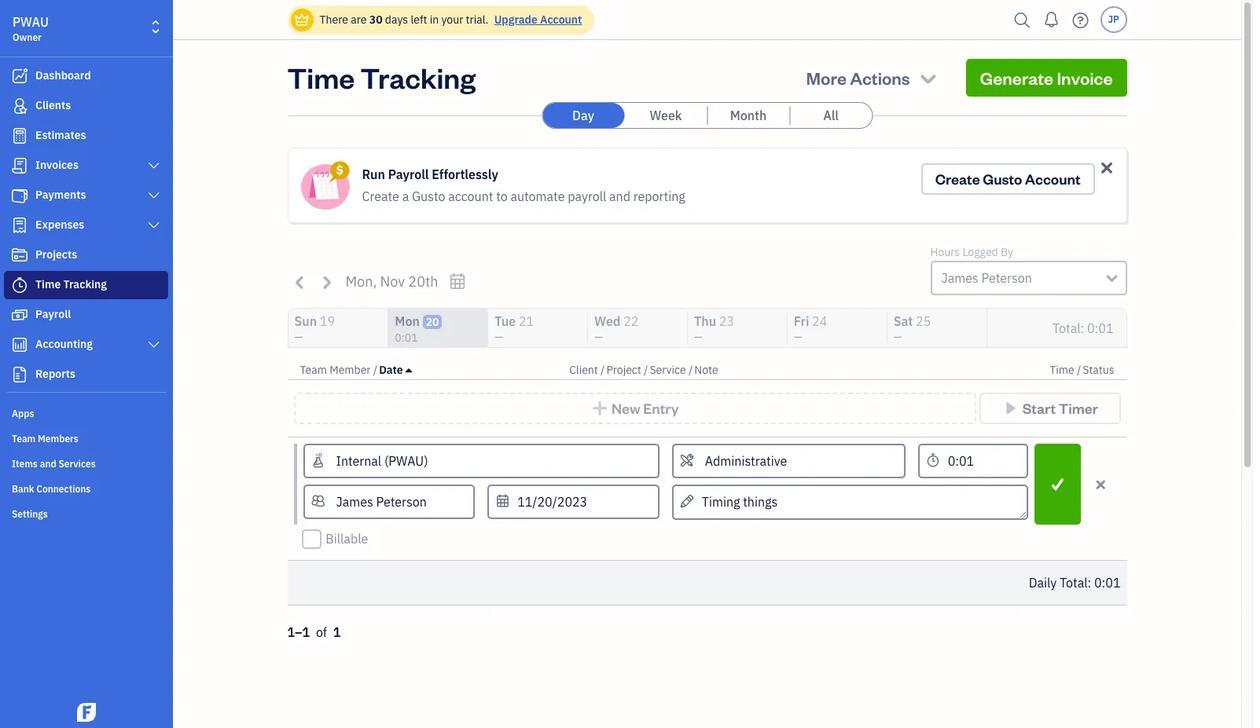 Task type: vqa. For each thing, say whether or not it's contained in the screenshot.


Task type: describe. For each thing, give the bounding box(es) containing it.
choose a date image
[[448, 273, 467, 291]]

settings
[[12, 509, 48, 520]]

tue
[[495, 314, 516, 329]]

— for sat
[[893, 330, 902, 344]]

hours logged by
[[930, 245, 1013, 259]]

Add a service text field
[[674, 446, 904, 477]]

projects
[[35, 248, 77, 262]]

projects link
[[4, 241, 168, 270]]

30
[[369, 13, 382, 27]]

bank connections
[[12, 483, 91, 495]]

days
[[385, 13, 408, 27]]

generate invoice button
[[966, 59, 1127, 97]]

fri 24 —
[[794, 314, 827, 344]]

Add notes text field
[[672, 485, 1028, 520]]

gusto inside create gusto account button
[[983, 170, 1022, 188]]

of
[[316, 625, 327, 641]]

go to help image
[[1068, 8, 1093, 32]]

apps
[[12, 408, 34, 420]]

mon, nov 20th
[[345, 273, 438, 291]]

— for wed
[[594, 330, 603, 344]]

are
[[351, 13, 367, 27]]

services
[[59, 458, 96, 470]]

time / status
[[1050, 363, 1114, 377]]

accounting link
[[4, 331, 168, 359]]

0 vertical spatial tracking
[[360, 59, 476, 96]]

wed 22 —
[[594, 314, 639, 344]]

gusto inside run payroll effortlessly create a gusto account to automate payroll and reporting
[[412, 189, 445, 204]]

expenses
[[35, 218, 84, 232]]

run
[[362, 167, 385, 182]]

time tracking inside main element
[[35, 277, 107, 292]]

jp button
[[1100, 6, 1127, 33]]

dashboard image
[[10, 68, 29, 84]]

payments
[[35, 188, 86, 202]]

timer image
[[10, 277, 29, 293]]

fri
[[794, 314, 809, 329]]

sun
[[294, 314, 317, 329]]

to
[[496, 189, 508, 204]]

accounting
[[35, 337, 93, 351]]

pwau
[[13, 14, 49, 30]]

hours
[[930, 245, 960, 259]]

estimates
[[35, 128, 86, 142]]

client image
[[10, 98, 29, 114]]

freshbooks image
[[74, 704, 99, 722]]

service link
[[650, 363, 689, 377]]

main element
[[0, 0, 212, 729]]

reporting
[[633, 189, 685, 204]]

sun 19 —
[[294, 314, 335, 344]]

payroll inside main element
[[35, 307, 71, 322]]

account inside button
[[1025, 170, 1080, 188]]

thu
[[694, 314, 716, 329]]

new entry image
[[591, 401, 609, 417]]

month link
[[707, 103, 789, 128]]

member
[[330, 363, 371, 377]]

logged
[[963, 245, 998, 259]]

payroll inside run payroll effortlessly create a gusto account to automate payroll and reporting
[[388, 167, 429, 182]]

week
[[650, 108, 682, 123]]

mon 20 0:01
[[395, 314, 439, 345]]

daily total : 0:01
[[1029, 575, 1121, 591]]

5 / from the left
[[1077, 363, 1081, 377]]

close image
[[1098, 159, 1116, 177]]

effortlessly
[[432, 167, 498, 182]]

client
[[569, 363, 598, 377]]

— for sun
[[294, 330, 303, 344]]

day
[[572, 108, 594, 123]]

team member /
[[300, 363, 377, 377]]

project link
[[606, 363, 644, 377]]

time inside main element
[[35, 277, 61, 292]]

previous day image
[[291, 273, 309, 291]]

total : 0:01
[[1053, 320, 1113, 336]]

items and services link
[[4, 452, 168, 476]]

left
[[411, 13, 427, 27]]

1 horizontal spatial :
[[1088, 575, 1091, 591]]

run payroll effortlessly create a gusto account to automate payroll and reporting
[[362, 167, 685, 204]]

all link
[[790, 103, 872, 128]]

upgrade
[[494, 13, 538, 27]]

estimates link
[[4, 122, 168, 150]]

0 vertical spatial time tracking
[[287, 59, 476, 96]]

date link
[[379, 363, 412, 377]]

month
[[730, 108, 767, 123]]

account
[[448, 189, 493, 204]]

week link
[[625, 103, 707, 128]]

reports link
[[4, 361, 168, 389]]

notifications image
[[1039, 4, 1064, 35]]

bank connections link
[[4, 477, 168, 501]]

expenses link
[[4, 211, 168, 240]]

caretup image
[[406, 364, 412, 377]]

2 / from the left
[[601, 363, 605, 377]]

in
[[430, 13, 439, 27]]

— for tue
[[495, 330, 503, 344]]

payroll
[[568, 189, 606, 204]]

report image
[[10, 367, 29, 383]]

clients
[[35, 98, 71, 112]]

invoices
[[35, 158, 79, 172]]

Add a client or project text field
[[305, 446, 658, 477]]

bank
[[12, 483, 34, 495]]

1–1
[[287, 625, 310, 641]]

and inside items and services link
[[40, 458, 56, 470]]

nov
[[380, 273, 405, 291]]

0:01 right daily
[[1094, 575, 1121, 591]]

sat 25 —
[[893, 314, 931, 344]]

status link
[[1083, 363, 1114, 377]]

0 vertical spatial :
[[1081, 320, 1084, 336]]

2 horizontal spatial time
[[1050, 363, 1074, 377]]

0:01 for mon 20 0:01
[[395, 331, 418, 345]]

connections
[[36, 483, 91, 495]]

expense image
[[10, 218, 29, 233]]



Task type: locate. For each thing, give the bounding box(es) containing it.
actions
[[850, 67, 910, 89]]

Date in MM/DD/YYYY format text field
[[487, 485, 659, 520]]

tracking inside main element
[[63, 277, 107, 292]]

thu 23 —
[[694, 314, 734, 344]]

tracking down the "left"
[[360, 59, 476, 96]]

tracking down projects link
[[63, 277, 107, 292]]

1 horizontal spatial create
[[935, 170, 980, 188]]

team inside team members link
[[12, 433, 36, 445]]

/ left date
[[373, 363, 377, 377]]

payments link
[[4, 182, 168, 210]]

team members
[[12, 433, 78, 445]]

0 horizontal spatial account
[[540, 13, 582, 27]]

0 vertical spatial time
[[287, 59, 355, 96]]

time link
[[1050, 363, 1077, 377]]

create up hours
[[935, 170, 980, 188]]

note link
[[694, 363, 718, 377]]

chevron large down image up expenses link
[[147, 189, 161, 202]]

0:01 inside mon 20 0:01
[[395, 331, 418, 345]]

team members link
[[4, 427, 168, 450]]

/
[[373, 363, 377, 377], [601, 363, 605, 377], [644, 363, 648, 377], [689, 363, 693, 377], [1077, 363, 1081, 377]]

your
[[441, 13, 463, 27]]

payroll up a
[[388, 167, 429, 182]]

a
[[402, 189, 409, 204]]

money image
[[10, 307, 29, 323]]

20
[[426, 315, 439, 329]]

apps link
[[4, 402, 168, 425]]

— inside fri 24 —
[[794, 330, 802, 344]]

: up time / status
[[1081, 320, 1084, 336]]

team left the member
[[300, 363, 327, 377]]

and
[[609, 189, 630, 204], [40, 458, 56, 470]]

23
[[719, 314, 734, 329]]

1 vertical spatial team
[[12, 433, 36, 445]]

— for fri
[[794, 330, 802, 344]]

more actions button
[[792, 59, 953, 97]]

1 horizontal spatial and
[[609, 189, 630, 204]]

/ left service
[[644, 363, 648, 377]]

there
[[320, 13, 348, 27]]

chevron large down image inside accounting link
[[147, 339, 161, 351]]

/ left "status" link
[[1077, 363, 1081, 377]]

payment image
[[10, 188, 29, 204]]

— down fri
[[794, 330, 802, 344]]

— for thu
[[694, 330, 703, 344]]

— down 'wed'
[[594, 330, 603, 344]]

time left "status" link
[[1050, 363, 1074, 377]]

1 / from the left
[[373, 363, 377, 377]]

1 horizontal spatial gusto
[[983, 170, 1022, 188]]

1 vertical spatial account
[[1025, 170, 1080, 188]]

create
[[935, 170, 980, 188], [362, 189, 399, 204]]

— inside sat 25 —
[[893, 330, 902, 344]]

1–1 of 1
[[287, 625, 341, 641]]

1 vertical spatial and
[[40, 458, 56, 470]]

account right upgrade
[[540, 13, 582, 27]]

1 vertical spatial total
[[1060, 575, 1088, 591]]

2 chevron large down image from the top
[[147, 189, 161, 202]]

1 vertical spatial gusto
[[412, 189, 445, 204]]

19
[[320, 314, 335, 329]]

chevron large down image up payments link
[[147, 160, 161, 172]]

project
[[606, 363, 641, 377]]

crown image
[[294, 11, 310, 28]]

1 horizontal spatial account
[[1025, 170, 1080, 188]]

— down "sun"
[[294, 330, 303, 344]]

chart image
[[10, 337, 29, 353]]

invoices link
[[4, 152, 168, 180]]

— inside the sun 19 —
[[294, 330, 303, 344]]

owner
[[13, 31, 42, 43]]

1 horizontal spatial payroll
[[388, 167, 429, 182]]

create inside create gusto account button
[[935, 170, 980, 188]]

and right payroll
[[609, 189, 630, 204]]

chevron large down image for payments
[[147, 189, 161, 202]]

1 chevron large down image from the top
[[147, 160, 161, 172]]

project image
[[10, 248, 29, 263]]

generate
[[980, 67, 1053, 89]]

2 vertical spatial time
[[1050, 363, 1074, 377]]

4 / from the left
[[689, 363, 693, 377]]

1 — from the left
[[294, 330, 303, 344]]

team for team member /
[[300, 363, 327, 377]]

time tracking
[[287, 59, 476, 96], [35, 277, 107, 292]]

0 vertical spatial total
[[1053, 320, 1081, 336]]

time tracking down projects link
[[35, 277, 107, 292]]

4 — from the left
[[694, 330, 703, 344]]

and inside run payroll effortlessly create a gusto account to automate payroll and reporting
[[609, 189, 630, 204]]

0 vertical spatial payroll
[[388, 167, 429, 182]]

create inside run payroll effortlessly create a gusto account to automate payroll and reporting
[[362, 189, 399, 204]]

more
[[806, 67, 847, 89]]

1 vertical spatial time tracking
[[35, 277, 107, 292]]

0 horizontal spatial :
[[1081, 320, 1084, 336]]

reports
[[35, 367, 75, 381]]

service
[[650, 363, 686, 377]]

0 horizontal spatial team
[[12, 433, 36, 445]]

: right daily
[[1088, 575, 1091, 591]]

tracking
[[360, 59, 476, 96], [63, 277, 107, 292]]

4 chevron large down image from the top
[[147, 339, 161, 351]]

1 vertical spatial payroll
[[35, 307, 71, 322]]

— down sat
[[893, 330, 902, 344]]

1 vertical spatial time
[[35, 277, 61, 292]]

— inside thu 23 —
[[694, 330, 703, 344]]

sat
[[893, 314, 913, 329]]

time tracking link
[[4, 271, 168, 299]]

0 horizontal spatial create
[[362, 189, 399, 204]]

21
[[519, 314, 534, 329]]

day link
[[542, 103, 624, 128]]

wed
[[594, 314, 621, 329]]

0 vertical spatial and
[[609, 189, 630, 204]]

0 vertical spatial create
[[935, 170, 980, 188]]

chevron large down image for accounting
[[147, 339, 161, 351]]

0 horizontal spatial time
[[35, 277, 61, 292]]

3 / from the left
[[644, 363, 648, 377]]

there are 30 days left in your trial. upgrade account
[[320, 13, 582, 27]]

2 — from the left
[[495, 330, 503, 344]]

1 horizontal spatial time
[[287, 59, 355, 96]]

create gusto account
[[935, 170, 1080, 188]]

1 horizontal spatial team
[[300, 363, 327, 377]]

5 — from the left
[[794, 330, 802, 344]]

1 vertical spatial create
[[362, 189, 399, 204]]

more actions
[[806, 67, 910, 89]]

0 horizontal spatial and
[[40, 458, 56, 470]]

chevron large down image inside payments link
[[147, 189, 161, 202]]

0:01 down mon
[[395, 331, 418, 345]]

total up time link
[[1053, 320, 1081, 336]]

0:01 up status
[[1087, 320, 1113, 336]]

create down run
[[362, 189, 399, 204]]

pwau owner
[[13, 14, 49, 43]]

estimate image
[[10, 128, 29, 144]]

gusto
[[983, 170, 1022, 188], [412, 189, 445, 204]]

— down "tue"
[[495, 330, 503, 344]]

/ right client
[[601, 363, 605, 377]]

22
[[624, 314, 639, 329]]

0 vertical spatial account
[[540, 13, 582, 27]]

chevron large down image down payroll link
[[147, 339, 161, 351]]

chevron large down image for expenses
[[147, 219, 161, 232]]

time down there
[[287, 59, 355, 96]]

gusto up by
[[983, 170, 1022, 188]]

search image
[[1010, 8, 1035, 32]]

0 vertical spatial team
[[300, 363, 327, 377]]

/ left note
[[689, 363, 693, 377]]

time tracking down 30
[[287, 59, 476, 96]]

chevron large down image
[[147, 160, 161, 172], [147, 189, 161, 202], [147, 219, 161, 232], [147, 339, 161, 351]]

account left the close image
[[1025, 170, 1080, 188]]

chevron large down image down payments link
[[147, 219, 161, 232]]

dashboard link
[[4, 62, 168, 90]]

chevron large down image for invoices
[[147, 160, 161, 172]]

jp
[[1108, 13, 1119, 25]]

members
[[38, 433, 78, 445]]

gusto right a
[[412, 189, 445, 204]]

items and services
[[12, 458, 96, 470]]

date
[[379, 363, 403, 377]]

invoice image
[[10, 158, 29, 174]]

chevron large down image inside expenses link
[[147, 219, 161, 232]]

items
[[12, 458, 38, 470]]

and right items
[[40, 458, 56, 470]]

cancel image
[[1094, 475, 1108, 494]]

clients link
[[4, 92, 168, 120]]

settings link
[[4, 502, 168, 526]]

daily
[[1029, 575, 1057, 591]]

time right timer image
[[35, 277, 61, 292]]

— inside tue 21 —
[[495, 330, 503, 344]]

0 horizontal spatial gusto
[[412, 189, 445, 204]]

0:01 for total : 0:01
[[1087, 320, 1113, 336]]

chevrondown image
[[917, 67, 939, 89]]

team down apps in the left bottom of the page
[[12, 433, 36, 445]]

0 horizontal spatial time tracking
[[35, 277, 107, 292]]

mon
[[395, 314, 420, 329]]

log time image
[[1049, 477, 1067, 492]]

6 — from the left
[[893, 330, 902, 344]]

dashboard
[[35, 68, 91, 83]]

—
[[294, 330, 303, 344], [495, 330, 503, 344], [594, 330, 603, 344], [694, 330, 703, 344], [794, 330, 802, 344], [893, 330, 902, 344]]

team for team members
[[12, 433, 36, 445]]

total
[[1053, 320, 1081, 336], [1060, 575, 1088, 591]]

0 vertical spatial gusto
[[983, 170, 1022, 188]]

Duration text field
[[918, 444, 1028, 479]]

3 — from the left
[[594, 330, 603, 344]]

1 horizontal spatial tracking
[[360, 59, 476, 96]]

all
[[823, 108, 839, 123]]

Add a name text field
[[305, 487, 473, 518]]

— inside the wed 22 —
[[594, 330, 603, 344]]

3 chevron large down image from the top
[[147, 219, 161, 232]]

create gusto account button
[[921, 164, 1095, 195]]

1 vertical spatial tracking
[[63, 277, 107, 292]]

total right daily
[[1060, 575, 1088, 591]]

1 horizontal spatial time tracking
[[287, 59, 476, 96]]

payroll up accounting
[[35, 307, 71, 322]]

1 vertical spatial :
[[1088, 575, 1091, 591]]

— down thu
[[694, 330, 703, 344]]

0 horizontal spatial payroll
[[35, 307, 71, 322]]

1
[[333, 625, 341, 641]]

account
[[540, 13, 582, 27], [1025, 170, 1080, 188]]

note
[[694, 363, 718, 377]]

payroll link
[[4, 301, 168, 329]]

start timer image
[[1002, 401, 1020, 417]]

time
[[287, 59, 355, 96], [35, 277, 61, 292], [1050, 363, 1074, 377]]

client / project / service / note
[[569, 363, 718, 377]]

0 horizontal spatial tracking
[[63, 277, 107, 292]]

next day image
[[317, 273, 335, 291]]

generate invoice
[[980, 67, 1113, 89]]

:
[[1081, 320, 1084, 336], [1088, 575, 1091, 591]]

20th
[[408, 273, 438, 291]]



